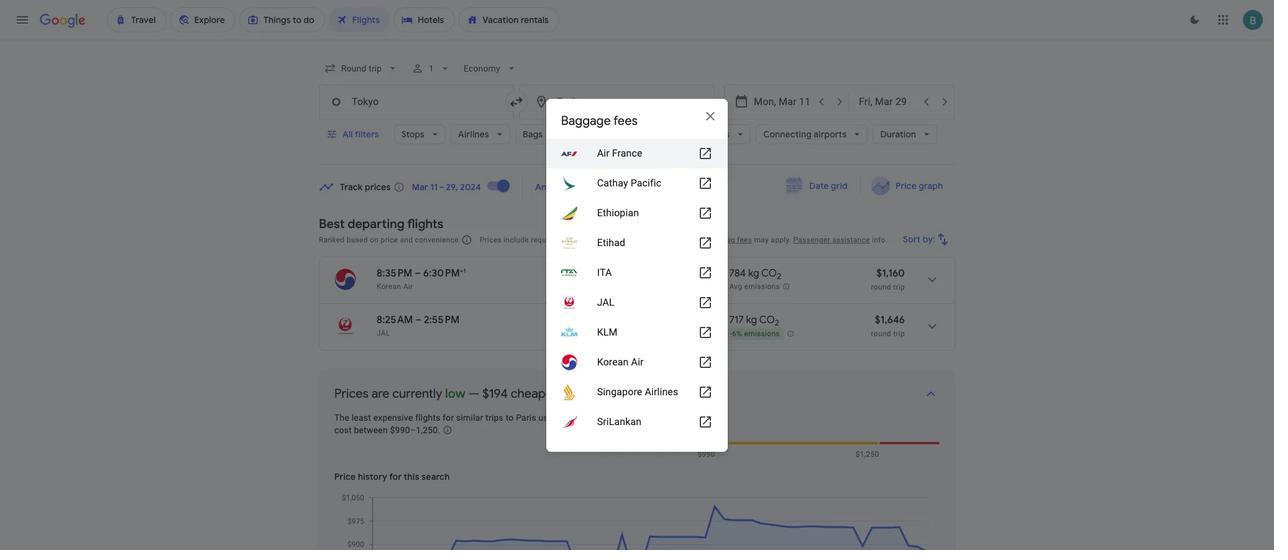Task type: describe. For each thing, give the bounding box(es) containing it.
srilankan link
[[546, 407, 728, 437]]

min for 14 hr 30 min hnd – cdg
[[600, 314, 617, 326]]

sort by: button
[[899, 228, 956, 251]]

learn more about ranking image
[[461, 234, 472, 246]]

korean air inside main content
[[377, 282, 413, 291]]

assistance
[[833, 236, 870, 244]]

$1,160
[[877, 267, 905, 280]]

$990–1,250 .
[[390, 425, 440, 435]]

1 horizontal spatial search
[[667, 386, 705, 402]]

ranked based on price and convenience
[[319, 236, 459, 244]]

0 vertical spatial korean
[[377, 282, 401, 291]]

passenger
[[794, 236, 831, 244]]

baggage
[[561, 113, 611, 128]]

between
[[354, 425, 388, 435]]

airlines inside popup button
[[458, 129, 489, 140]]

leaves haneda airport at 8:25 am on monday, march 11 and arrives at paris charles de gaulle airport at 2:55 pm on monday, march 11. element
[[377, 314, 460, 326]]

usual
[[588, 386, 617, 402]]

pacific
[[631, 177, 662, 189]]

singapore
[[597, 386, 643, 398]]

2 emissions from the top
[[745, 330, 780, 338]]

0 horizontal spatial low
[[445, 386, 466, 402]]

trip for $1,646
[[894, 330, 905, 338]]

1 vertical spatial airlines
[[645, 386, 679, 398]]

find the best price region
[[319, 175, 956, 207]]

learn more about price insights image
[[443, 426, 453, 435]]

6:30 pm
[[423, 267, 460, 280]]

etihad link
[[546, 228, 728, 258]]

14 hr 30 min hnd – cdg
[[562, 314, 617, 338]]

track
[[340, 181, 363, 192]]

usually cost between
[[335, 413, 567, 435]]

leaves narita international airport at 8:35 pm on monday, march 11 and arrives at paris charles de gaulle airport at 6:30 pm on tuesday, march 12. element
[[377, 267, 466, 280]]

2 for 717
[[775, 318, 780, 328]]

trip for $1,160
[[894, 283, 905, 292]]

total duration 14 hr 30 min. element
[[562, 314, 643, 328]]

717
[[730, 314, 744, 326]]

connecting
[[764, 129, 812, 140]]

filters
[[355, 129, 379, 140]]

view price history image
[[924, 387, 939, 402]]

mar
[[412, 181, 428, 192]]

price history graph image
[[333, 493, 940, 550]]

-
[[730, 330, 733, 338]]

all filters button
[[319, 124, 389, 144]]

– inside 14 hr 30 min hnd – cdg
[[578, 329, 583, 338]]

30
[[586, 314, 598, 326]]

this
[[404, 471, 420, 483]]

track prices
[[340, 181, 391, 192]]

Departure time: 8:25 AM. text field
[[377, 314, 413, 326]]

by:
[[923, 234, 936, 245]]

similar
[[456, 413, 483, 423]]

duration button
[[873, 124, 938, 144]]

airlines button
[[451, 124, 511, 144]]

france
[[612, 147, 643, 159]]

prices
[[365, 181, 391, 192]]

jal inside 'link'
[[597, 296, 615, 308]]

klm
[[597, 326, 618, 338]]

kg for 717
[[746, 314, 757, 326]]

Return text field
[[859, 85, 917, 119]]

$990–1,250
[[390, 425, 438, 435]]

may
[[755, 236, 769, 244]]

your
[[639, 386, 664, 402]]

cdg
[[583, 329, 598, 338]]

required
[[531, 236, 560, 244]]

round for $1,160
[[872, 283, 892, 292]]

airports
[[814, 129, 847, 140]]

any
[[535, 181, 552, 192]]

usually
[[539, 413, 567, 423]]

1646 US dollars text field
[[875, 314, 905, 326]]

for left adult.
[[606, 236, 616, 244]]

grid
[[831, 180, 848, 192]]

bag
[[723, 236, 736, 244]]

on
[[370, 236, 379, 244]]

times
[[631, 129, 656, 140]]

price graph button
[[864, 175, 953, 197]]

1 vertical spatial low
[[695, 421, 710, 432]]

adult.
[[625, 236, 644, 244]]

6%
[[732, 330, 743, 338]]

connecting airports
[[764, 129, 847, 140]]

optional
[[646, 236, 676, 244]]

29 hr 55 min
[[562, 267, 617, 280]]

expensive
[[373, 413, 413, 423]]

trips
[[486, 413, 504, 423]]

air france link
[[546, 138, 728, 168]]

swap origin and destination. image
[[509, 95, 524, 109]]

are
[[372, 386, 390, 402]]

bag fees button
[[723, 236, 753, 244]]

passenger assistance button
[[794, 236, 870, 244]]

price history graph application
[[333, 493, 940, 550]]

apply.
[[771, 236, 792, 244]]

1160 US dollars text field
[[877, 267, 905, 280]]

avg
[[730, 282, 743, 291]]

hr for 14
[[574, 314, 583, 326]]

any dates
[[535, 181, 577, 192]]

none search field containing all filters
[[319, 57, 956, 165]]

stops button
[[394, 124, 446, 144]]

connecting airports button
[[756, 124, 868, 144]]

—
[[469, 386, 480, 402]]

ranked
[[319, 236, 345, 244]]

55
[[587, 267, 598, 280]]

times button
[[624, 124, 677, 144]]

round for $1,646
[[872, 330, 892, 338]]

2 horizontal spatial 1
[[618, 236, 623, 244]]

1 and from the left
[[400, 236, 413, 244]]

price history for this search
[[335, 471, 450, 483]]

8:25 am
[[377, 314, 413, 326]]

baggage fees
[[561, 113, 638, 128]]

1 horizontal spatial korean air
[[597, 356, 644, 368]]

ethiopian link
[[546, 198, 728, 228]]

the least expensive flights for similar trips to paris
[[335, 413, 537, 423]]

$1,250
[[856, 450, 880, 459]]

0 vertical spatial +
[[583, 236, 587, 244]]

1 vertical spatial flights
[[415, 413, 441, 423]]



Task type: locate. For each thing, give the bounding box(es) containing it.
duration
[[881, 129, 917, 140]]

0 vertical spatial korean air
[[377, 282, 413, 291]]

date
[[810, 180, 829, 192]]

bags button
[[516, 124, 564, 144]]

0 vertical spatial flights
[[407, 216, 444, 232]]

1 horizontal spatial prices
[[480, 236, 502, 244]]

prices are currently low — $194 cheaper than usual for your search
[[335, 386, 705, 402]]

and left the bag
[[708, 236, 720, 244]]

and right price
[[400, 236, 413, 244]]

– for 8:25 am
[[416, 314, 422, 326]]

0 vertical spatial low
[[445, 386, 466, 402]]

1 horizontal spatial +
[[583, 236, 587, 244]]

least
[[352, 413, 371, 423]]

1 horizontal spatial 1
[[464, 267, 466, 275]]

flights
[[407, 216, 444, 232], [415, 413, 441, 423]]

low
[[445, 386, 466, 402], [695, 421, 710, 432]]

date grid button
[[777, 175, 858, 197]]

0 horizontal spatial airlines
[[458, 129, 489, 140]]

2 up -6% emissions
[[775, 318, 780, 328]]

best departing flights
[[319, 216, 444, 232]]

cathay pacific link
[[546, 168, 728, 198]]

$990
[[698, 450, 715, 459]]

korean air up singapore
[[597, 356, 644, 368]]

0 vertical spatial emissions
[[745, 282, 780, 291]]

flights up . at bottom
[[415, 413, 441, 423]]

jal link
[[546, 288, 728, 317]]

airlines down the korean air link
[[645, 386, 679, 398]]

$1,646
[[875, 314, 905, 326]]

co inside 717 kg co 2
[[760, 314, 775, 326]]

convenience
[[415, 236, 459, 244]]

trip inside $1,646 round trip
[[894, 330, 905, 338]]

8:25 am – 2:55 pm jal
[[377, 314, 460, 338]]

srilankan
[[597, 416, 642, 427]]

graph
[[919, 180, 943, 192]]

cheaper
[[511, 386, 557, 402]]

0 vertical spatial round
[[872, 283, 892, 292]]

hr inside 14 hr 30 min hnd – cdg
[[574, 314, 583, 326]]

1 horizontal spatial price
[[577, 129, 598, 140]]

1 vertical spatial korean
[[597, 356, 629, 368]]

air france
[[597, 147, 643, 159]]

fees
[[614, 113, 638, 128], [589, 236, 604, 244], [738, 236, 753, 244]]

price left history
[[335, 471, 356, 483]]

2 horizontal spatial air
[[632, 356, 644, 368]]

co up -6% emissions
[[760, 314, 775, 326]]

emissions
[[689, 129, 730, 140]]

korean down klm
[[597, 356, 629, 368]]

kg up avg emissions
[[749, 267, 760, 280]]

1 vertical spatial round
[[872, 330, 892, 338]]

round down $1,160 "text box"
[[872, 283, 892, 292]]

0 vertical spatial prices
[[480, 236, 502, 244]]

1 vertical spatial 2
[[775, 318, 780, 328]]

min for 29 hr 55 min
[[600, 267, 617, 280]]

based
[[347, 236, 368, 244]]

0 horizontal spatial korean air
[[377, 282, 413, 291]]

1 vertical spatial trip
[[894, 330, 905, 338]]

$1,646 round trip
[[872, 314, 905, 338]]

price graph
[[896, 180, 943, 192]]

1 vertical spatial search
[[422, 471, 450, 483]]

2 for 784
[[777, 271, 782, 282]]

air down klm link
[[632, 356, 644, 368]]

0 horizontal spatial 1
[[429, 63, 434, 73]]

trip down $1,160
[[894, 283, 905, 292]]

emissions down 784 kg co 2
[[745, 282, 780, 291]]

prices for prices are currently low — $194 cheaper than usual for your search
[[335, 386, 369, 402]]

2 up avg emissions
[[777, 271, 782, 282]]

price inside popup button
[[577, 129, 598, 140]]

0 vertical spatial trip
[[894, 283, 905, 292]]

air down price popup button
[[597, 147, 610, 159]]

+ down learn more about ranking "image" at left
[[460, 267, 464, 275]]

round
[[872, 283, 892, 292], [872, 330, 892, 338]]

ita
[[597, 266, 612, 278]]

784 kg co 2
[[730, 267, 782, 282]]

0 horizontal spatial air
[[403, 282, 413, 291]]

1 horizontal spatial jal
[[597, 296, 615, 308]]

for
[[606, 236, 616, 244], [620, 386, 636, 402], [443, 413, 454, 423], [390, 471, 402, 483]]

price for price graph
[[896, 180, 917, 192]]

0 vertical spatial jal
[[597, 296, 615, 308]]

0 horizontal spatial search
[[422, 471, 450, 483]]

hr for 29
[[575, 267, 584, 280]]

1 vertical spatial –
[[416, 314, 422, 326]]

main content
[[319, 175, 967, 550]]

.
[[438, 425, 440, 435]]

mar 11 – 29, 2024
[[412, 181, 481, 192]]

1 vertical spatial hr
[[574, 314, 583, 326]]

+ inside 8:35 pm – 6:30 pm + 1
[[460, 267, 464, 275]]

Arrival time: 2:55 PM. text field
[[424, 314, 460, 326]]

kg inside 717 kg co 2
[[746, 314, 757, 326]]

0 vertical spatial hr
[[575, 267, 584, 280]]

for up learn more about price insights icon
[[443, 413, 454, 423]]

0 vertical spatial co
[[762, 267, 777, 280]]

co for 784
[[762, 267, 777, 280]]

2 horizontal spatial price
[[896, 180, 917, 192]]

0 horizontal spatial korean
[[377, 282, 401, 291]]

low left —
[[445, 386, 466, 402]]

jal inside 8:25 am – 2:55 pm jal
[[377, 329, 390, 338]]

2 vertical spatial price
[[335, 471, 356, 483]]

1 horizontal spatial korean
[[597, 356, 629, 368]]

hr right 14
[[574, 314, 583, 326]]

price
[[577, 129, 598, 140], [896, 180, 917, 192], [335, 471, 356, 483]]

1 vertical spatial 1
[[618, 236, 623, 244]]

price left graph at the top
[[896, 180, 917, 192]]

0 horizontal spatial prices
[[335, 386, 369, 402]]

trip inside $1,160 round trip
[[894, 283, 905, 292]]

charges
[[678, 236, 706, 244]]

1
[[429, 63, 434, 73], [618, 236, 623, 244], [464, 267, 466, 275]]

main content containing best departing flights
[[319, 175, 967, 550]]

1 vertical spatial emissions
[[745, 330, 780, 338]]

korean air link
[[546, 347, 728, 377]]

Departure time: 8:35 PM. text field
[[377, 267, 413, 280]]

0 horizontal spatial price
[[335, 471, 356, 483]]

price for price
[[577, 129, 598, 140]]

ita link
[[546, 258, 728, 288]]

flights up 'convenience'
[[407, 216, 444, 232]]

1 button
[[407, 57, 457, 80]]

2 vertical spatial –
[[578, 329, 583, 338]]

co for 717
[[760, 314, 775, 326]]

emissions
[[745, 282, 780, 291], [745, 330, 780, 338]]

round down $1,646
[[872, 330, 892, 338]]

0 horizontal spatial jal
[[377, 329, 390, 338]]

korean air
[[377, 282, 413, 291], [597, 356, 644, 368]]

$194
[[483, 386, 508, 402]]

1 horizontal spatial low
[[695, 421, 710, 432]]

departing
[[348, 216, 405, 232]]

air down 8:35 pm – 6:30 pm + 1
[[403, 282, 413, 291]]

trip down $1,646
[[894, 330, 905, 338]]

0 vertical spatial 1
[[429, 63, 434, 73]]

all
[[343, 129, 353, 140]]

1 vertical spatial jal
[[377, 329, 390, 338]]

min right 30
[[600, 314, 617, 326]]

korean
[[377, 282, 401, 291], [597, 356, 629, 368]]

1 inside popup button
[[429, 63, 434, 73]]

and
[[400, 236, 413, 244], [708, 236, 720, 244]]

sort by:
[[904, 234, 936, 245]]

co up avg emissions
[[762, 267, 777, 280]]

paris
[[516, 413, 537, 423]]

price down 'baggage'
[[577, 129, 598, 140]]

0 horizontal spatial and
[[400, 236, 413, 244]]

kg inside 784 kg co 2
[[749, 267, 760, 280]]

1 emissions from the top
[[745, 282, 780, 291]]

0 vertical spatial –
[[415, 267, 421, 280]]

0 vertical spatial kg
[[749, 267, 760, 280]]

None search field
[[319, 57, 956, 165]]

1 vertical spatial korean air
[[597, 356, 644, 368]]

784
[[730, 267, 746, 280]]

0 vertical spatial price
[[577, 129, 598, 140]]

2 and from the left
[[708, 236, 720, 244]]

kg for 784
[[749, 267, 760, 280]]

round inside $1,160 round trip
[[872, 283, 892, 292]]

1 vertical spatial co
[[760, 314, 775, 326]]

search right your
[[667, 386, 705, 402]]

1 vertical spatial price
[[896, 180, 917, 192]]

0 horizontal spatial fees
[[589, 236, 604, 244]]

jal up total duration 14 hr 30 min. element
[[597, 296, 615, 308]]

+ right taxes on the left
[[583, 236, 587, 244]]

hr right 29
[[575, 267, 584, 280]]

fees right taxes on the left
[[589, 236, 604, 244]]

0 vertical spatial search
[[667, 386, 705, 402]]

2 trip from the top
[[894, 330, 905, 338]]

include
[[504, 236, 529, 244]]

2 vertical spatial 1
[[464, 267, 466, 275]]

emissions down 717 kg co 2
[[745, 330, 780, 338]]

emissions button
[[682, 124, 751, 144]]

fees right the bag
[[738, 236, 753, 244]]

1 trip from the top
[[894, 283, 905, 292]]

airlines up 2024
[[458, 129, 489, 140]]

1 horizontal spatial airlines
[[645, 386, 679, 398]]

1 vertical spatial prices
[[335, 386, 369, 402]]

1 round from the top
[[872, 283, 892, 292]]

for left the this
[[390, 471, 402, 483]]

8:35 pm – 6:30 pm + 1
[[377, 267, 466, 280]]

date grid
[[810, 180, 848, 192]]

prices
[[480, 236, 502, 244], [335, 386, 369, 402]]

ethiopian
[[597, 207, 639, 219]]

0 horizontal spatial +
[[460, 267, 464, 275]]

29
[[562, 267, 573, 280]]

min inside 14 hr 30 min hnd – cdg
[[600, 314, 617, 326]]

2024
[[460, 181, 481, 192]]

0 vertical spatial min
[[600, 267, 617, 280]]

prices for prices include required taxes + fees for 1 adult. optional charges and bag fees may apply. passenger assistance
[[480, 236, 502, 244]]

all filters
[[343, 129, 379, 140]]

total duration 29 hr 55 min. element
[[562, 267, 643, 282]]

for left your
[[620, 386, 636, 402]]

close dialog image
[[703, 109, 718, 123]]

search right the this
[[422, 471, 450, 483]]

– inside 8:25 am – 2:55 pm jal
[[416, 314, 422, 326]]

korean air down 8:35 pm text field
[[377, 282, 413, 291]]

prices right learn more about ranking "image" at left
[[480, 236, 502, 244]]

prices up the at the bottom
[[335, 386, 369, 402]]

hnd
[[562, 329, 578, 338]]

fees up times on the top
[[614, 113, 638, 128]]

1 vertical spatial min
[[600, 314, 617, 326]]

etihad
[[597, 237, 626, 248]]

min inside total duration 29 hr 55 min. element
[[600, 267, 617, 280]]

co inside 784 kg co 2
[[762, 267, 777, 280]]

air inside air france 'link'
[[597, 147, 610, 159]]

price
[[381, 236, 398, 244]]

jal
[[597, 296, 615, 308], [377, 329, 390, 338]]

best
[[319, 216, 345, 232]]

1 vertical spatial air
[[403, 282, 413, 291]]

price button
[[569, 124, 619, 144]]

0 vertical spatial 2
[[777, 271, 782, 282]]

learn more about tracked prices image
[[393, 181, 405, 192]]

1 horizontal spatial and
[[708, 236, 720, 244]]

taxes
[[562, 236, 581, 244]]

low up $990
[[695, 421, 710, 432]]

1 horizontal spatial fees
[[614, 113, 638, 128]]

singapore airlines
[[597, 386, 679, 398]]

1 vertical spatial kg
[[746, 314, 757, 326]]

bags
[[523, 129, 543, 140]]

Arrival time: 6:30 PM on  Tuesday, March 12. text field
[[423, 267, 466, 280]]

the
[[335, 413, 350, 423]]

14
[[562, 314, 571, 326]]

0 vertical spatial air
[[597, 147, 610, 159]]

sort
[[904, 234, 921, 245]]

Departure text field
[[754, 85, 811, 119]]

0 vertical spatial airlines
[[458, 129, 489, 140]]

– for 8:35 pm
[[415, 267, 421, 280]]

price inside button
[[896, 180, 917, 192]]

2 inside 784 kg co 2
[[777, 271, 782, 282]]

– inside 8:35 pm – 6:30 pm + 1
[[415, 267, 421, 280]]

2 vertical spatial air
[[632, 356, 644, 368]]

history
[[358, 471, 388, 483]]

2 horizontal spatial fees
[[738, 236, 753, 244]]

air inside the korean air link
[[632, 356, 644, 368]]

korean down 8:35 pm text field
[[377, 282, 401, 291]]

2 inside 717 kg co 2
[[775, 318, 780, 328]]

1 vertical spatial +
[[460, 267, 464, 275]]

2 round from the top
[[872, 330, 892, 338]]

$1,160 round trip
[[872, 267, 905, 292]]

jal down departure time: 8:25 am. text box
[[377, 329, 390, 338]]

kg up -6% emissions
[[746, 314, 757, 326]]

1 horizontal spatial air
[[597, 147, 610, 159]]

1 inside 8:35 pm – 6:30 pm + 1
[[464, 267, 466, 275]]

min right 55
[[600, 267, 617, 280]]

currently
[[392, 386, 442, 402]]

stops
[[401, 129, 425, 140]]

round inside $1,646 round trip
[[872, 330, 892, 338]]

cathay
[[597, 177, 628, 189]]

price for price history for this search
[[335, 471, 356, 483]]



Task type: vqa. For each thing, say whether or not it's contained in the screenshot.
REQUIRED
yes



